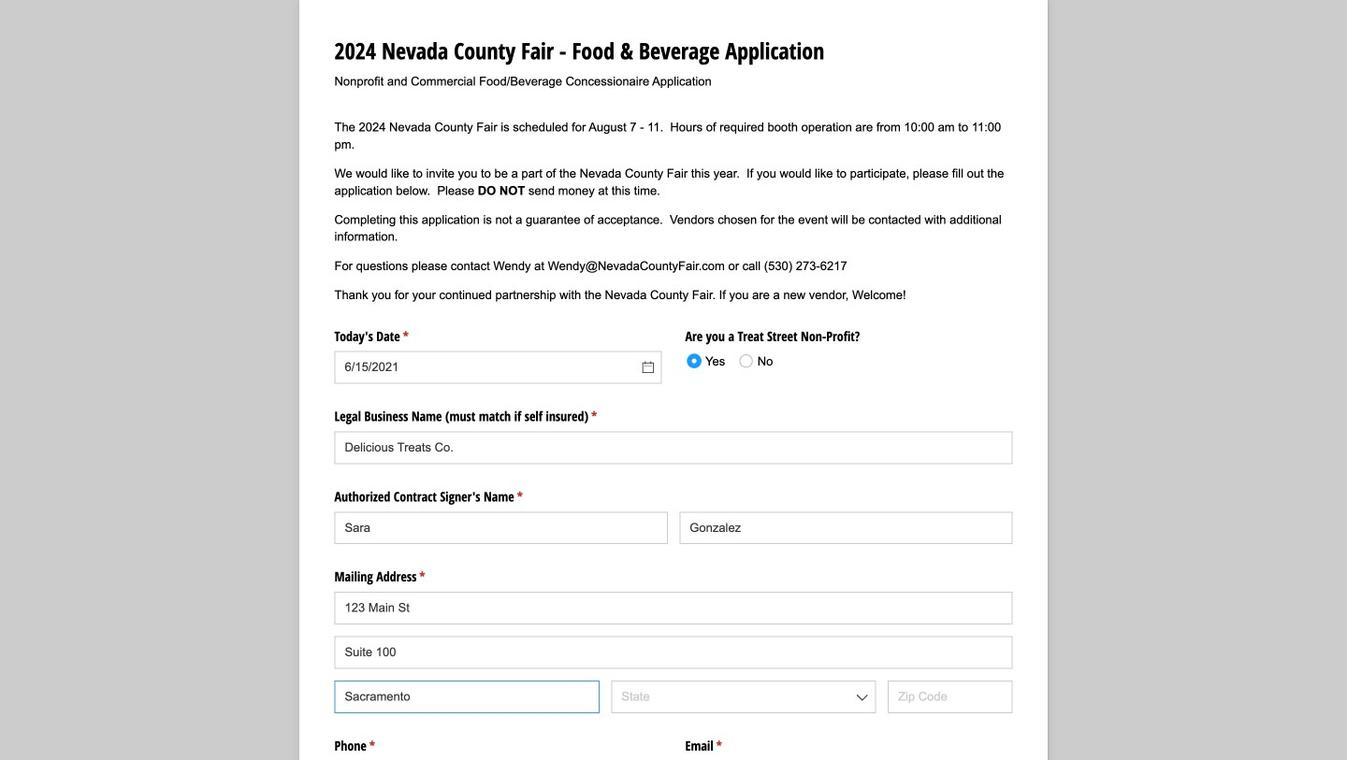 Task type: describe. For each thing, give the bounding box(es) containing it.
City text field
[[335, 681, 600, 714]]

First text field
[[335, 512, 668, 545]]

State text field
[[611, 681, 876, 714]]



Task type: locate. For each thing, give the bounding box(es) containing it.
Address Line 1 text field
[[335, 592, 1013, 625]]

Address Line 2 text field
[[335, 637, 1013, 669]]

Zip Code text field
[[888, 681, 1013, 714]]

Last text field
[[680, 512, 1013, 545]]

None text field
[[335, 352, 662, 384], [335, 432, 1013, 464], [335, 352, 662, 384], [335, 432, 1013, 464]]

None radio
[[681, 347, 738, 375], [733, 347, 773, 375], [681, 347, 738, 375], [733, 347, 773, 375]]



